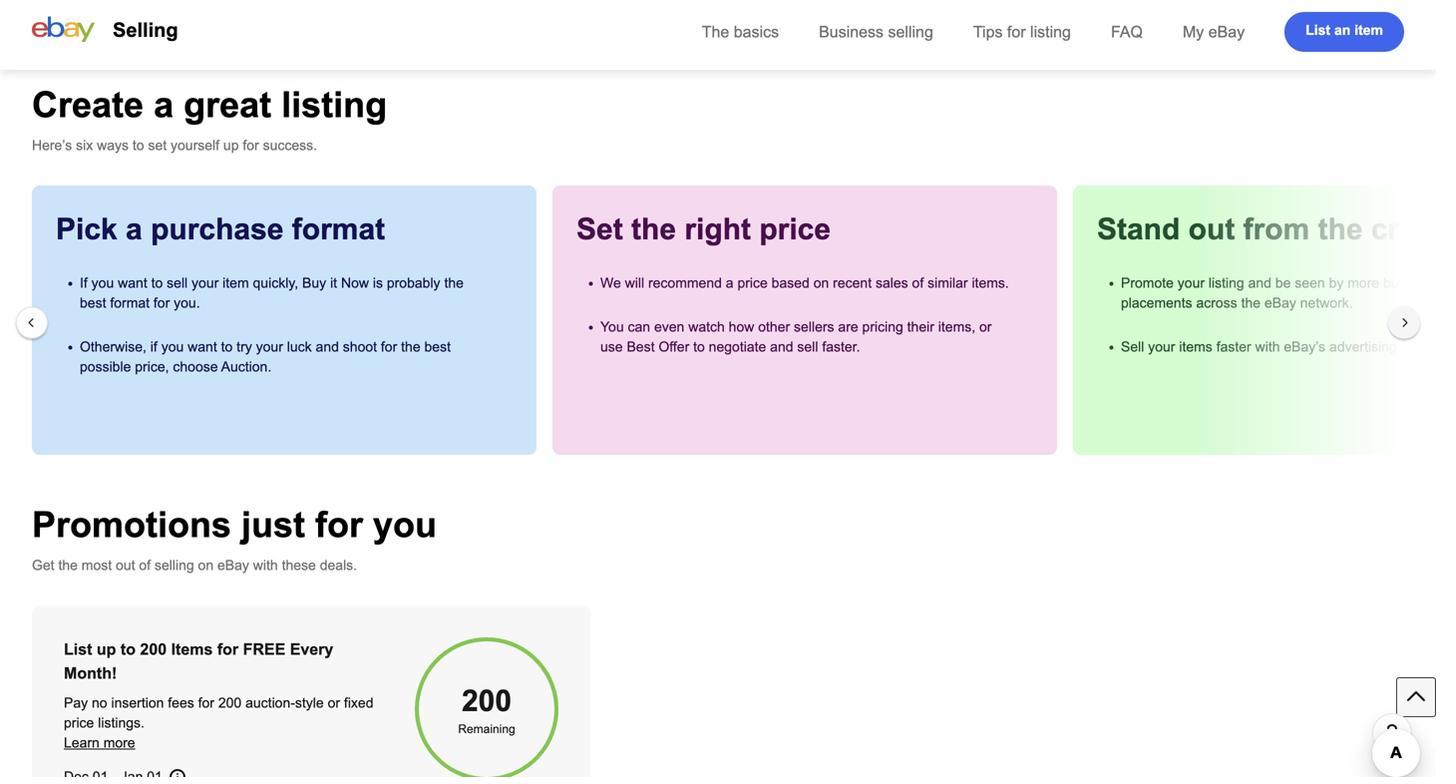 Task type: describe. For each thing, give the bounding box(es) containing it.
best inside if you want to sell your item quickly, buy it now is probably the best format for you.
[[80, 295, 106, 311]]

now
[[341, 275, 369, 291]]

1 horizontal spatial out
[[1189, 212, 1235, 246]]

listings.
[[98, 715, 145, 731]]

right
[[685, 212, 751, 246]]

to inside list up to 200 items for free every month!
[[121, 640, 136, 658]]

faster.
[[822, 339, 860, 355]]

deals.
[[320, 558, 357, 573]]

or inside pay no insertion fees for 200 auction-style or fixed price listings. learn more
[[328, 695, 340, 711]]

similar
[[928, 275, 968, 291]]

style
[[295, 695, 324, 711]]

format inside if you want to sell your item quickly, buy it now is probably the best format for you.
[[110, 295, 150, 311]]

pay no insertion fees for 200 auction-style or fixed price listings. learn more
[[64, 695, 374, 751]]

even
[[654, 319, 685, 335]]

from
[[1244, 212, 1310, 246]]

and inside you can even watch how other sellers are pricing their items, or use best offer to negotiate and sell faster.
[[770, 339, 794, 355]]

sell inside if you want to sell your item quickly, buy it now is probably the best format for you.
[[167, 275, 188, 291]]

0 horizontal spatial listing
[[281, 85, 387, 125]]

a for pick
[[126, 212, 142, 246]]

use
[[601, 339, 623, 355]]

are
[[838, 319, 859, 335]]

you can even watch how other sellers are pricing their items, or use best offer to negotiate and sell faster.
[[601, 319, 992, 355]]

we will recommend a price based on recent sales of similar items.
[[601, 275, 1009, 291]]

be
[[1276, 275, 1291, 291]]

or inside you can even watch how other sellers are pricing their items, or use best offer to negotiate and sell faster.
[[980, 319, 992, 335]]

for right tips at the top right of page
[[1008, 23, 1026, 41]]

tips
[[974, 23, 1003, 41]]

list an item
[[1306, 22, 1384, 38]]

purchase
[[151, 212, 284, 246]]

learn more link
[[64, 735, 135, 751]]

most
[[82, 558, 112, 573]]

seen
[[1295, 275, 1325, 291]]

200 inside pay no insertion fees for 200 auction-style or fixed price listings. learn more
[[218, 695, 242, 711]]

the basics link
[[702, 23, 779, 41]]

1 vertical spatial with
[[253, 558, 278, 573]]

your right sell
[[1148, 339, 1176, 355]]

faq
[[1111, 23, 1143, 41]]

more inside pay no insertion fees for 200 auction-style or fixed price listings. learn more
[[103, 735, 135, 751]]

quickly,
[[253, 275, 298, 291]]

2 horizontal spatial a
[[726, 275, 734, 291]]

your inside if you want to sell your item quickly, buy it now is probably the best format for you.
[[192, 275, 219, 291]]

advertising
[[1330, 339, 1397, 355]]

every
[[290, 640, 333, 658]]

1 horizontal spatial up
[[223, 138, 239, 153]]

price inside pay no insertion fees for 200 auction-style or fixed price listings. learn more
[[64, 715, 94, 731]]

these
[[282, 558, 316, 573]]

200 inside 200 remaining
[[462, 684, 512, 718]]

get
[[32, 558, 54, 573]]

want inside if you want to sell your item quickly, buy it now is probably the best format for you.
[[118, 275, 147, 291]]

yourself
[[171, 138, 220, 153]]

tools.
[[1401, 339, 1435, 355]]

sell your items faster with ebay's advertising tools.
[[1121, 339, 1435, 355]]

promote
[[1121, 275, 1174, 291]]

selling
[[113, 19, 178, 41]]

fixed
[[344, 695, 374, 711]]

the inside otherwise, if you want to try your luck and shoot for the best possible price, choose auction.
[[401, 339, 421, 355]]

0 horizontal spatial selling
[[155, 558, 194, 573]]

learn
[[64, 735, 100, 751]]

just
[[241, 505, 305, 545]]

we
[[601, 275, 621, 291]]

stand
[[1097, 212, 1180, 246]]

listing for promote your listing and be seen by more buyers w
[[1209, 275, 1245, 291]]

crow
[[1372, 212, 1437, 246]]

sellers
[[794, 319, 835, 335]]

help, opens dialogs image
[[1383, 723, 1403, 743]]

your inside otherwise, if you want to try your luck and shoot for the best possible price, choose auction.
[[256, 339, 283, 355]]

based
[[772, 275, 810, 291]]

choose
[[173, 359, 218, 375]]

six
[[76, 138, 93, 153]]

no
[[92, 695, 107, 711]]

the right set
[[631, 212, 676, 246]]

auction.
[[221, 359, 272, 375]]

pay
[[64, 695, 88, 711]]

ways
[[97, 138, 129, 153]]

here's six ways to set yourself up for success.
[[32, 138, 317, 153]]

tips for listing
[[974, 23, 1071, 41]]

create
[[32, 85, 144, 125]]

ebay's
[[1284, 339, 1326, 355]]

it
[[330, 275, 337, 291]]

for inside otherwise, if you want to try your luck and shoot for the best possible price, choose auction.
[[381, 339, 397, 355]]

month!
[[64, 664, 117, 682]]

sell
[[1121, 339, 1145, 355]]

1 horizontal spatial selling
[[888, 23, 934, 41]]

here's
[[32, 138, 72, 153]]

probably
[[387, 275, 440, 291]]

the
[[702, 23, 730, 41]]

fees
[[168, 695, 194, 711]]

and inside otherwise, if you want to try your luck and shoot for the best possible price, choose auction.
[[316, 339, 339, 355]]

on for ebay
[[198, 558, 214, 573]]

sell inside you can even watch how other sellers are pricing their items, or use best offer to negotiate and sell faster.
[[798, 339, 818, 355]]

want inside otherwise, if you want to try your luck and shoot for the best possible price, choose auction.
[[188, 339, 217, 355]]

is
[[373, 275, 383, 291]]

faster
[[1217, 339, 1252, 355]]

how
[[729, 319, 755, 335]]

for inside if you want to sell your item quickly, buy it now is probably the best format for you.
[[154, 295, 170, 311]]

buy
[[302, 275, 326, 291]]

2 vertical spatial you
[[373, 505, 437, 545]]

the inside if you want to sell your item quickly, buy it now is probably the best format for you.
[[444, 275, 464, 291]]

create a great listing
[[32, 85, 387, 125]]

promotions just for you
[[32, 505, 437, 545]]

0 horizontal spatial ebay
[[217, 558, 249, 573]]

great
[[184, 85, 271, 125]]

offer
[[659, 339, 690, 355]]

items,
[[939, 319, 976, 335]]

business
[[819, 23, 884, 41]]

listing for tips for listing
[[1031, 23, 1071, 41]]

for inside list up to 200 items for free every month!
[[217, 640, 239, 658]]

try
[[237, 339, 252, 355]]

recommend
[[648, 275, 722, 291]]

best inside otherwise, if you want to try your luck and shoot for the best possible price, choose auction.
[[424, 339, 451, 355]]

to inside you can even watch how other sellers are pricing their items, or use best offer to negotiate and sell faster.
[[693, 339, 705, 355]]

to inside otherwise, if you want to try your luck and shoot for the best possible price, choose auction.
[[221, 339, 233, 355]]

buyers
[[1384, 275, 1426, 291]]

you
[[601, 319, 624, 335]]



Task type: vqa. For each thing, say whether or not it's contained in the screenshot.
RIGHT
yes



Task type: locate. For each thing, give the bounding box(es) containing it.
the up 'by'
[[1318, 212, 1363, 246]]

sell
[[167, 275, 188, 291], [798, 339, 818, 355]]

and down other
[[770, 339, 794, 355]]

the right probably
[[444, 275, 464, 291]]

a for create
[[154, 85, 174, 125]]

up right yourself at the top of page
[[223, 138, 239, 153]]

item
[[1355, 22, 1384, 38], [223, 275, 249, 291]]

list for list up to 200 items for free every month!
[[64, 640, 92, 658]]

0 horizontal spatial up
[[97, 640, 116, 658]]

the right "shoot"
[[401, 339, 421, 355]]

ebay right the my
[[1209, 23, 1245, 41]]

0 horizontal spatial out
[[116, 558, 135, 573]]

0 horizontal spatial sell
[[167, 275, 188, 291]]

on for recent
[[814, 275, 829, 291]]

for left you.
[[154, 295, 170, 311]]

0 horizontal spatial format
[[110, 295, 150, 311]]

price left "based"
[[738, 275, 768, 291]]

best down if
[[80, 295, 106, 311]]

0 vertical spatial a
[[154, 85, 174, 125]]

a right recommend
[[726, 275, 734, 291]]

and inside 'promote your listing and be seen by more buyers w'
[[1249, 275, 1272, 291]]

1 vertical spatial or
[[328, 695, 340, 711]]

more down listings.
[[103, 735, 135, 751]]

want right if
[[118, 275, 147, 291]]

0 vertical spatial you
[[91, 275, 114, 291]]

for left success.
[[243, 138, 259, 153]]

pricing
[[862, 319, 904, 335]]

price,
[[135, 359, 169, 375]]

1 vertical spatial up
[[97, 640, 116, 658]]

pick a purchase format
[[56, 212, 385, 246]]

set
[[148, 138, 167, 153]]

and left be
[[1249, 275, 1272, 291]]

1 horizontal spatial of
[[912, 275, 924, 291]]

you
[[91, 275, 114, 291], [161, 339, 184, 355], [373, 505, 437, 545]]

or right items,
[[980, 319, 992, 335]]

faq link
[[1111, 23, 1143, 41]]

1 horizontal spatial or
[[980, 319, 992, 335]]

0 vertical spatial or
[[980, 319, 992, 335]]

0 horizontal spatial and
[[316, 339, 339, 355]]

auction-
[[246, 695, 295, 711]]

watch
[[689, 319, 725, 335]]

2 vertical spatial price
[[64, 715, 94, 731]]

you inside otherwise, if you want to try your luck and shoot for the best possible price, choose auction.
[[161, 339, 184, 355]]

1 horizontal spatial 200
[[218, 695, 242, 711]]

sell up you.
[[167, 275, 188, 291]]

2 vertical spatial listing
[[1209, 275, 1245, 291]]

list inside list up to 200 items for free every month!
[[64, 640, 92, 658]]

of
[[912, 275, 924, 291], [139, 558, 151, 573]]

0 vertical spatial best
[[80, 295, 106, 311]]

1 vertical spatial you
[[161, 339, 184, 355]]

more right 'by'
[[1348, 275, 1380, 291]]

more
[[1348, 275, 1380, 291], [103, 735, 135, 751]]

0 vertical spatial list
[[1306, 22, 1331, 38]]

item inside if you want to sell your item quickly, buy it now is probably the best format for you.
[[223, 275, 249, 291]]

0 horizontal spatial 200
[[140, 640, 167, 658]]

1 horizontal spatial want
[[188, 339, 217, 355]]

you.
[[174, 295, 200, 311]]

with right the faster
[[1256, 339, 1280, 355]]

0 vertical spatial out
[[1189, 212, 1235, 246]]

0 horizontal spatial more
[[103, 735, 135, 751]]

to up if
[[151, 275, 163, 291]]

can
[[628, 319, 651, 335]]

1 vertical spatial list
[[64, 640, 92, 658]]

1 vertical spatial format
[[110, 295, 150, 311]]

list up to 200 items for free every month!
[[64, 640, 333, 682]]

1 horizontal spatial you
[[161, 339, 184, 355]]

the basics
[[702, 23, 779, 41]]

200 up remaining
[[462, 684, 512, 718]]

2 horizontal spatial you
[[373, 505, 437, 545]]

or right style at bottom left
[[328, 695, 340, 711]]

by
[[1329, 275, 1344, 291]]

1 vertical spatial selling
[[155, 558, 194, 573]]

listing inside 'promote your listing and be seen by more buyers w'
[[1209, 275, 1245, 291]]

ebay down promotions just for you
[[217, 558, 249, 573]]

items.
[[972, 275, 1009, 291]]

out right 'most'
[[116, 558, 135, 573]]

0 vertical spatial ebay
[[1209, 23, 1245, 41]]

0 vertical spatial of
[[912, 275, 924, 291]]

0 horizontal spatial list
[[64, 640, 92, 658]]

want up choose
[[188, 339, 217, 355]]

basics
[[734, 23, 779, 41]]

price
[[760, 212, 831, 246], [738, 275, 768, 291], [64, 715, 94, 731]]

list for list an item
[[1306, 22, 1331, 38]]

1 vertical spatial on
[[198, 558, 214, 573]]

1 horizontal spatial best
[[424, 339, 451, 355]]

for up deals.
[[315, 505, 363, 545]]

for right "shoot"
[[381, 339, 397, 355]]

item right an
[[1355, 22, 1384, 38]]

my ebay
[[1183, 23, 1245, 41]]

with
[[1256, 339, 1280, 355], [253, 558, 278, 573]]

to down watch
[[693, 339, 705, 355]]

0 vertical spatial up
[[223, 138, 239, 153]]

1 horizontal spatial more
[[1348, 275, 1380, 291]]

more inside 'promote your listing and be seen by more buyers w'
[[1348, 275, 1380, 291]]

your up you.
[[192, 275, 219, 291]]

items
[[1180, 339, 1213, 355]]

on down promotions just for you
[[198, 558, 214, 573]]

up inside list up to 200 items for free every month!
[[97, 640, 116, 658]]

your inside 'promote your listing and be seen by more buyers w'
[[1178, 275, 1205, 291]]

success.
[[263, 138, 317, 153]]

0 vertical spatial on
[[814, 275, 829, 291]]

w
[[1429, 275, 1437, 291]]

0 vertical spatial selling
[[888, 23, 934, 41]]

otherwise, if you want to try your luck and shoot for the best possible price, choose auction.
[[80, 339, 451, 375]]

an
[[1335, 22, 1351, 38]]

on right "based"
[[814, 275, 829, 291]]

promotions
[[32, 505, 231, 545]]

1 horizontal spatial listing
[[1031, 23, 1071, 41]]

out left from
[[1189, 212, 1235, 246]]

their
[[907, 319, 935, 335]]

1 horizontal spatial on
[[814, 275, 829, 291]]

best down probably
[[424, 339, 451, 355]]

price up "learn" in the left bottom of the page
[[64, 715, 94, 731]]

format up otherwise,
[[110, 295, 150, 311]]

on
[[814, 275, 829, 291], [198, 558, 214, 573]]

0 horizontal spatial you
[[91, 275, 114, 291]]

1 vertical spatial want
[[188, 339, 217, 355]]

pick
[[56, 212, 117, 246]]

2 horizontal spatial 200
[[462, 684, 512, 718]]

your right "try"
[[256, 339, 283, 355]]

1 vertical spatial ebay
[[217, 558, 249, 573]]

if
[[80, 275, 88, 291]]

of right sales
[[912, 275, 924, 291]]

insertion
[[111, 695, 164, 711]]

up up month!
[[97, 640, 116, 658]]

the right the get
[[58, 558, 78, 573]]

price up "based"
[[760, 212, 831, 246]]

1 vertical spatial item
[[223, 275, 249, 291]]

your right promote
[[1178, 275, 1205, 291]]

item left quickly,
[[223, 275, 249, 291]]

1 horizontal spatial sell
[[798, 339, 818, 355]]

1 vertical spatial more
[[103, 735, 135, 751]]

selling right business
[[888, 23, 934, 41]]

promote your listing and be seen by more buyers w
[[1121, 275, 1437, 311]]

a
[[154, 85, 174, 125], [126, 212, 142, 246], [726, 275, 734, 291]]

0 vertical spatial with
[[1256, 339, 1280, 355]]

1 vertical spatial sell
[[798, 339, 818, 355]]

2 horizontal spatial listing
[[1209, 275, 1245, 291]]

1 vertical spatial best
[[424, 339, 451, 355]]

remaining
[[458, 722, 515, 736]]

1 horizontal spatial ebay
[[1209, 23, 1245, 41]]

possible
[[80, 359, 131, 375]]

0 horizontal spatial a
[[126, 212, 142, 246]]

recent
[[833, 275, 872, 291]]

0 vertical spatial sell
[[167, 275, 188, 291]]

list up month!
[[64, 640, 92, 658]]

stand out from the crow
[[1097, 212, 1437, 246]]

1 horizontal spatial format
[[292, 212, 385, 246]]

0 horizontal spatial best
[[80, 295, 106, 311]]

1 horizontal spatial with
[[1256, 339, 1280, 355]]

0 vertical spatial format
[[292, 212, 385, 246]]

200 left the items
[[140, 640, 167, 658]]

listing right tips at the top right of page
[[1031, 23, 1071, 41]]

0 horizontal spatial on
[[198, 558, 214, 573]]

a up set
[[154, 85, 174, 125]]

up
[[223, 138, 239, 153], [97, 640, 116, 658]]

ebay
[[1209, 23, 1245, 41], [217, 558, 249, 573]]

0 horizontal spatial want
[[118, 275, 147, 291]]

business selling
[[819, 23, 934, 41]]

list
[[1306, 22, 1331, 38], [64, 640, 92, 658]]

for inside pay no insertion fees for 200 auction-style or fixed price listings. learn more
[[198, 695, 214, 711]]

1 vertical spatial of
[[139, 558, 151, 573]]

items
[[171, 640, 213, 658]]

0 vertical spatial price
[[760, 212, 831, 246]]

for right the items
[[217, 640, 239, 658]]

luck
[[287, 339, 312, 355]]

and right luck
[[316, 339, 339, 355]]

listing left be
[[1209, 275, 1245, 291]]

to left "try"
[[221, 339, 233, 355]]

0 vertical spatial more
[[1348, 275, 1380, 291]]

0 horizontal spatial with
[[253, 558, 278, 573]]

for
[[1008, 23, 1026, 41], [243, 138, 259, 153], [154, 295, 170, 311], [381, 339, 397, 355], [315, 505, 363, 545], [217, 640, 239, 658], [198, 695, 214, 711]]

you inside if you want to sell your item quickly, buy it now is probably the best format for you.
[[91, 275, 114, 291]]

200
[[140, 640, 167, 658], [462, 684, 512, 718], [218, 695, 242, 711]]

listing up success.
[[281, 85, 387, 125]]

1 vertical spatial out
[[116, 558, 135, 573]]

of down promotions
[[139, 558, 151, 573]]

0 horizontal spatial of
[[139, 558, 151, 573]]

1 vertical spatial listing
[[281, 85, 387, 125]]

list left an
[[1306, 22, 1331, 38]]

set the right price
[[577, 212, 831, 246]]

best
[[80, 295, 106, 311], [424, 339, 451, 355]]

format up it
[[292, 212, 385, 246]]

to
[[133, 138, 144, 153], [151, 275, 163, 291], [221, 339, 233, 355], [693, 339, 705, 355], [121, 640, 136, 658]]

best
[[627, 339, 655, 355]]

to up insertion
[[121, 640, 136, 658]]

1 horizontal spatial list
[[1306, 22, 1331, 38]]

0 vertical spatial want
[[118, 275, 147, 291]]

0 vertical spatial item
[[1355, 22, 1384, 38]]

2 horizontal spatial and
[[1249, 275, 1272, 291]]

1 horizontal spatial a
[[154, 85, 174, 125]]

0 horizontal spatial or
[[328, 695, 340, 711]]

sell down sellers
[[798, 339, 818, 355]]

200 inside list up to 200 items for free every month!
[[140, 640, 167, 658]]

business selling link
[[819, 23, 934, 41]]

1 vertical spatial a
[[126, 212, 142, 246]]

a right pick on the left of the page
[[126, 212, 142, 246]]

200 remaining
[[458, 684, 515, 736]]

1 horizontal spatial item
[[1355, 22, 1384, 38]]

to left set
[[133, 138, 144, 153]]

selling down promotions
[[155, 558, 194, 573]]

otherwise,
[[80, 339, 147, 355]]

1 vertical spatial price
[[738, 275, 768, 291]]

0 horizontal spatial item
[[223, 275, 249, 291]]

if you want to sell your item quickly, buy it now is probably the best format for you.
[[80, 275, 464, 311]]

to inside if you want to sell your item quickly, buy it now is probably the best format for you.
[[151, 275, 163, 291]]

if
[[150, 339, 157, 355]]

for right fees
[[198, 695, 214, 711]]

free
[[243, 640, 286, 658]]

sales
[[876, 275, 908, 291]]

item inside list an item link
[[1355, 22, 1384, 38]]

your
[[192, 275, 219, 291], [1178, 275, 1205, 291], [256, 339, 283, 355], [1148, 339, 1176, 355]]

200 left auction-
[[218, 695, 242, 711]]

1 horizontal spatial and
[[770, 339, 794, 355]]

0 vertical spatial listing
[[1031, 23, 1071, 41]]

with left these
[[253, 558, 278, 573]]

negotiate
[[709, 339, 766, 355]]

other
[[758, 319, 790, 335]]

2 vertical spatial a
[[726, 275, 734, 291]]



